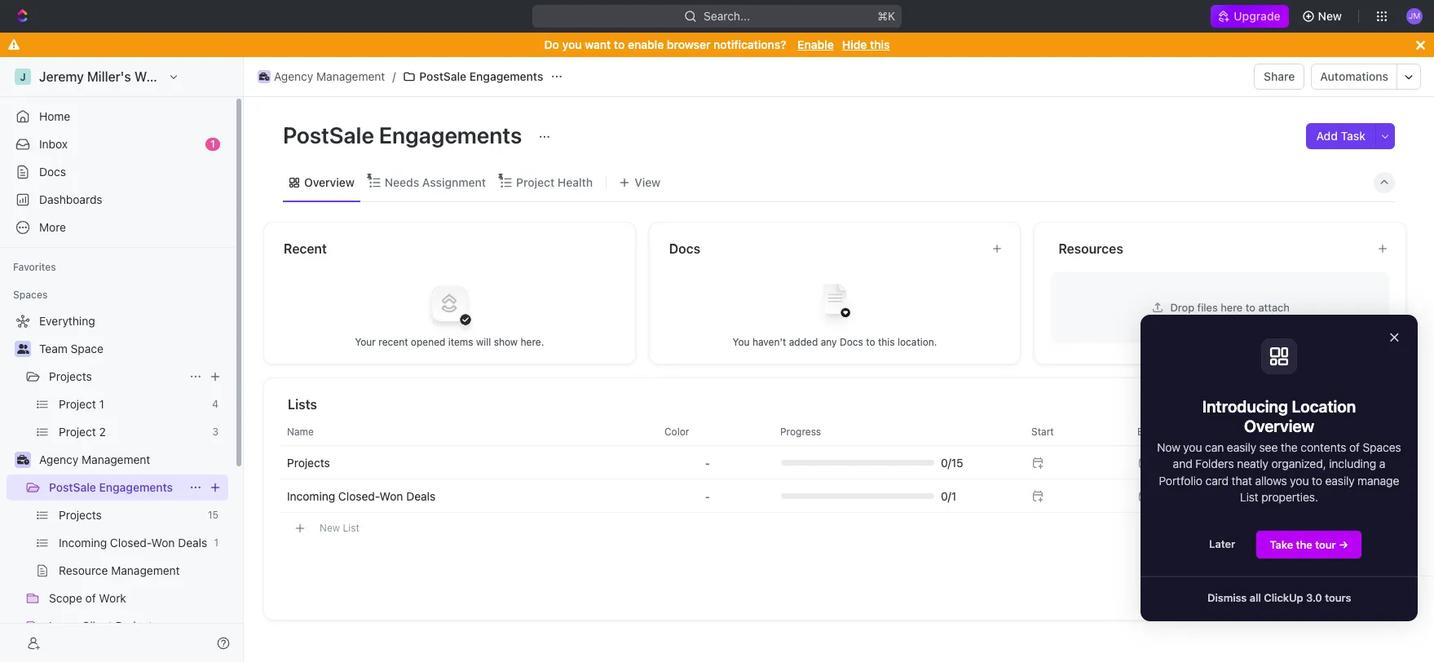 Task type: describe. For each thing, give the bounding box(es) containing it.
0 vertical spatial postsale engagements
[[419, 69, 543, 83]]

add
[[1316, 129, 1338, 143]]

show
[[494, 336, 518, 348]]

jeremy
[[39, 69, 84, 84]]

see
[[1259, 440, 1278, 454]]

docs inside docs link
[[39, 165, 66, 179]]

everything link
[[7, 308, 225, 334]]

to right any
[[866, 336, 875, 348]]

navigation containing ×
[[1141, 315, 1434, 621]]

home
[[39, 109, 70, 123]]

resources button
[[1058, 239, 1364, 258]]

items
[[448, 336, 473, 348]]

do you want to enable browser notifications? enable hide this
[[544, 38, 890, 51]]

opened
[[411, 336, 446, 348]]

project for project health
[[516, 175, 555, 189]]

1 vertical spatial postsale engagements link
[[49, 475, 183, 501]]

all
[[1250, 591, 1261, 604]]

manage
[[1358, 473, 1400, 487]]

0 vertical spatial engagements
[[470, 69, 543, 83]]

start
[[1031, 425, 1054, 437]]

0/15
[[941, 455, 963, 469]]

needs assignment
[[385, 175, 486, 189]]

scope
[[49, 591, 82, 605]]

incoming for incoming closed-won deals 1
[[59, 536, 107, 550]]

to inside "introducing location overview now you can easily see the contents of spaces and folders neatly organized, including a portfolio card that allows you to easily manage list properties."
[[1312, 473, 1322, 487]]

project health
[[516, 175, 593, 189]]

resource management
[[59, 563, 180, 577]]

your recent opened items will show here.
[[355, 336, 544, 348]]

new for new list
[[320, 521, 340, 534]]

resources
[[1059, 241, 1123, 256]]

location
[[1292, 397, 1356, 416]]

2 vertical spatial docs
[[840, 336, 863, 348]]

dashboards link
[[7, 187, 228, 213]]

owner
[[1288, 425, 1318, 437]]

incoming for incoming closed-won deals
[[287, 489, 335, 503]]

including
[[1329, 457, 1377, 471]]

scope of work link
[[49, 585, 225, 612]]

no most used docs image
[[802, 270, 868, 336]]

deals for incoming closed-won deals 1
[[178, 536, 207, 550]]

1 horizontal spatial agency management
[[274, 69, 385, 83]]

do
[[544, 38, 559, 51]]

1 vertical spatial postsale engagements
[[283, 121, 527, 148]]

to right here
[[1246, 300, 1256, 314]]

tours
[[1325, 591, 1351, 604]]

view button
[[613, 171, 666, 194]]

share
[[1264, 69, 1295, 83]]

haven't
[[753, 336, 786, 348]]

large client project link
[[49, 613, 225, 639]]

owner button
[[1279, 419, 1352, 445]]

the inside button
[[1296, 538, 1313, 551]]

favorites button
[[7, 258, 63, 277]]

lists button
[[287, 395, 1387, 414]]

that
[[1232, 473, 1252, 487]]

project 1 link
[[59, 391, 206, 417]]

end button
[[1128, 419, 1201, 445]]

2 vertical spatial projects link
[[59, 502, 201, 528]]

view
[[635, 175, 661, 189]]

jm button
[[1402, 3, 1428, 29]]

×
[[1389, 327, 1400, 346]]

0 vertical spatial projects
[[49, 369, 92, 383]]

closed- for incoming closed-won deals
[[338, 489, 380, 503]]

team space link
[[39, 336, 225, 362]]

end
[[1137, 425, 1155, 437]]

location.
[[898, 336, 937, 348]]

add task
[[1316, 129, 1366, 143]]

0 vertical spatial projects link
[[49, 364, 183, 390]]

1 horizontal spatial postsale engagements link
[[399, 67, 547, 86]]

15
[[208, 509, 219, 521]]

business time image
[[259, 73, 269, 81]]

2 vertical spatial projects
[[59, 508, 102, 522]]

a
[[1379, 457, 1386, 471]]

you haven't added any docs to this location.
[[733, 336, 937, 348]]

added
[[789, 336, 818, 348]]

want
[[585, 38, 611, 51]]

user group image
[[17, 344, 29, 354]]

more button
[[7, 214, 228, 241]]

name
[[287, 425, 314, 437]]

miller's
[[87, 69, 131, 84]]

project for project 1
[[59, 397, 96, 411]]

favorites
[[13, 261, 56, 273]]

agency inside tree
[[39, 453, 78, 466]]

client
[[82, 619, 112, 633]]

incoming closed-won deals
[[287, 489, 436, 503]]

1 vertical spatial incoming closed-won deals link
[[59, 530, 207, 556]]

won for incoming closed-won deals
[[380, 489, 403, 503]]

needs
[[385, 175, 419, 189]]

introducing location overview now you can easily see the contents of spaces and folders neatly organized, including a portfolio card that allows you to easily manage list properties.
[[1157, 397, 1404, 504]]

of inside "introducing location overview now you can easily see the contents of spaces and folders neatly organized, including a portfolio card that allows you to easily manage list properties."
[[1349, 440, 1360, 454]]

task
[[1341, 129, 1366, 143]]

1 vertical spatial docs
[[669, 241, 700, 256]]

add task button
[[1307, 123, 1376, 149]]

needs assignment link
[[381, 171, 486, 194]]

2 vertical spatial you
[[1290, 473, 1309, 487]]

portfolio
[[1159, 473, 1203, 487]]

card
[[1206, 473, 1229, 487]]

view button
[[613, 163, 666, 201]]

0 vertical spatial you
[[562, 38, 582, 51]]

1 vertical spatial this
[[878, 336, 895, 348]]

large
[[49, 619, 79, 633]]

folders
[[1196, 457, 1234, 471]]

new list
[[320, 521, 359, 534]]

you
[[733, 336, 750, 348]]

introducing
[[1202, 397, 1288, 416]]

2 horizontal spatial postsale
[[419, 69, 467, 83]]

no recent items image
[[417, 270, 482, 336]]

name button
[[280, 419, 655, 445]]

3
[[212, 426, 219, 438]]

clickup
[[1264, 591, 1304, 604]]

the inside "introducing location overview now you can easily see the contents of spaces and folders neatly organized, including a portfolio card that allows you to easily manage list properties."
[[1281, 440, 1298, 454]]

⌘k
[[878, 9, 895, 23]]

dismiss all clickup 3.0 tours button
[[1195, 584, 1365, 612]]



Task type: vqa. For each thing, say whether or not it's contained in the screenshot.


Task type: locate. For each thing, give the bounding box(es) containing it.
navigation
[[1141, 315, 1434, 621]]

closed- for incoming closed-won deals 1
[[110, 536, 151, 550]]

closed- up resource management
[[110, 536, 151, 550]]

2 vertical spatial management
[[111, 563, 180, 577]]

1 horizontal spatial won
[[380, 489, 403, 503]]

allows
[[1255, 473, 1287, 487]]

incoming closed-won deals link
[[287, 489, 436, 503], [59, 530, 207, 556]]

scope of work
[[49, 591, 126, 605]]

jm
[[1409, 11, 1421, 21]]

home link
[[7, 104, 228, 130]]

deals down name button
[[406, 489, 436, 503]]

you right do
[[562, 38, 582, 51]]

closed-
[[338, 489, 380, 503], [110, 536, 151, 550]]

this right hide
[[870, 38, 890, 51]]

new down incoming closed-won deals
[[320, 521, 340, 534]]

automations
[[1320, 69, 1389, 83]]

you
[[562, 38, 582, 51], [1183, 440, 1202, 454], [1290, 473, 1309, 487]]

spaces inside "introducing location overview now you can easily see the contents of spaces and folders neatly organized, including a portfolio card that allows you to easily manage list properties."
[[1363, 440, 1401, 454]]

dropdown menu image
[[705, 456, 710, 469]]

and
[[1173, 457, 1193, 471]]

more
[[39, 220, 66, 234]]

agency management left /
[[274, 69, 385, 83]]

1 vertical spatial postsale
[[283, 121, 374, 148]]

business time image
[[17, 455, 29, 465]]

1 vertical spatial management
[[82, 453, 150, 466]]

search...
[[704, 9, 750, 23]]

drop
[[1171, 300, 1195, 314]]

0 horizontal spatial overview
[[304, 175, 355, 189]]

overview up 'recent'
[[304, 175, 355, 189]]

share button
[[1254, 64, 1305, 90]]

0 horizontal spatial deals
[[178, 536, 207, 550]]

0 vertical spatial closed-
[[338, 489, 380, 503]]

0 horizontal spatial closed-
[[110, 536, 151, 550]]

deals
[[406, 489, 436, 503], [178, 536, 207, 550]]

incoming closed-won deals link up new list
[[287, 489, 436, 503]]

0 vertical spatial spaces
[[13, 289, 48, 301]]

1 horizontal spatial overview
[[1244, 417, 1314, 435]]

0 vertical spatial postsale engagements link
[[399, 67, 547, 86]]

projects link down team space link
[[49, 364, 183, 390]]

j
[[20, 71, 26, 83]]

tree containing everything
[[7, 308, 228, 662]]

2
[[99, 425, 106, 439]]

you down the organized,
[[1290, 473, 1309, 487]]

postsale inside tree
[[49, 480, 96, 494]]

projects link down name
[[287, 455, 330, 469]]

management left /
[[316, 69, 385, 83]]

0 horizontal spatial agency management link
[[39, 447, 225, 473]]

to right want at the left top
[[614, 38, 625, 51]]

overview up the see
[[1244, 417, 1314, 435]]

drop files here to attach
[[1171, 300, 1290, 314]]

tree inside sidebar navigation
[[7, 308, 228, 662]]

to
[[614, 38, 625, 51], [1246, 300, 1256, 314], [866, 336, 875, 348], [1312, 473, 1322, 487]]

spaces
[[13, 289, 48, 301], [1363, 440, 1401, 454]]

attach
[[1259, 300, 1290, 314]]

upgrade
[[1234, 9, 1281, 23]]

project health link
[[513, 171, 593, 194]]

enable
[[628, 38, 664, 51]]

files
[[1197, 300, 1218, 314]]

1 horizontal spatial postsale
[[283, 121, 374, 148]]

0 horizontal spatial agency
[[39, 453, 78, 466]]

incoming closed-won deals link up resource management 'link'
[[59, 530, 207, 556]]

easily down including
[[1325, 473, 1355, 487]]

0 horizontal spatial incoming closed-won deals link
[[59, 530, 207, 556]]

projects down team space
[[49, 369, 92, 383]]

agency management link down project 2 link
[[39, 447, 225, 473]]

1 horizontal spatial closed-
[[338, 489, 380, 503]]

1 vertical spatial deals
[[178, 536, 207, 550]]

project up project 2
[[59, 397, 96, 411]]

tour
[[1315, 538, 1336, 551]]

1 vertical spatial agency
[[39, 453, 78, 466]]

agency right business time image
[[274, 69, 313, 83]]

0 horizontal spatial of
[[85, 591, 96, 605]]

0 horizontal spatial won
[[151, 536, 175, 550]]

spaces down favorites 'button'
[[13, 289, 48, 301]]

management down the incoming closed-won deals 1
[[111, 563, 180, 577]]

the left tour
[[1296, 538, 1313, 551]]

list inside button
[[343, 521, 359, 534]]

1 horizontal spatial docs
[[669, 241, 700, 256]]

tree
[[7, 308, 228, 662]]

0 vertical spatial agency
[[274, 69, 313, 83]]

team
[[39, 342, 68, 356]]

projects up resource
[[59, 508, 102, 522]]

0 vertical spatial this
[[870, 38, 890, 51]]

0 vertical spatial the
[[1281, 440, 1298, 454]]

agency management inside tree
[[39, 453, 150, 466]]

overview inside "introducing location overview now you can easily see the contents of spaces and folders neatly organized, including a portfolio card that allows you to easily manage list properties."
[[1244, 417, 1314, 435]]

agency management link left /
[[254, 67, 389, 86]]

postsale
[[419, 69, 467, 83], [283, 121, 374, 148], [49, 480, 96, 494]]

1 vertical spatial easily
[[1325, 473, 1355, 487]]

0 horizontal spatial docs
[[39, 165, 66, 179]]

1 vertical spatial agency management
[[39, 453, 150, 466]]

agency management down 2 in the left of the page
[[39, 453, 150, 466]]

agency management link
[[254, 67, 389, 86], [39, 447, 225, 473]]

dismiss all clickup 3.0 tours
[[1208, 591, 1351, 604]]

0 vertical spatial incoming closed-won deals link
[[287, 489, 436, 503]]

won
[[380, 489, 403, 503], [151, 536, 175, 550]]

management
[[316, 69, 385, 83], [82, 453, 150, 466], [111, 563, 180, 577]]

1 vertical spatial projects
[[287, 455, 330, 469]]

agency management
[[274, 69, 385, 83], [39, 453, 150, 466]]

0 horizontal spatial agency management
[[39, 453, 150, 466]]

0 vertical spatial 1
[[210, 138, 215, 150]]

won inside tree
[[151, 536, 175, 550]]

work
[[99, 591, 126, 605]]

postsale engagements inside tree
[[49, 480, 173, 494]]

sidebar navigation
[[0, 57, 247, 662]]

incoming up resource
[[59, 536, 107, 550]]

0 horizontal spatial easily
[[1227, 440, 1257, 454]]

start button
[[1022, 419, 1128, 445]]

1 horizontal spatial new
[[1318, 9, 1342, 23]]

1 horizontal spatial incoming
[[287, 489, 335, 503]]

1 vertical spatial 1
[[99, 397, 104, 411]]

spaces up a
[[1363, 440, 1401, 454]]

easily up neatly in the bottom right of the page
[[1227, 440, 1257, 454]]

here.
[[521, 336, 544, 348]]

1 horizontal spatial spaces
[[1363, 440, 1401, 454]]

0 vertical spatial won
[[380, 489, 403, 503]]

postsale right /
[[419, 69, 467, 83]]

closed- inside tree
[[110, 536, 151, 550]]

2 horizontal spatial docs
[[840, 336, 863, 348]]

of
[[1349, 440, 1360, 454], [85, 591, 96, 605]]

deals up resource management 'link'
[[178, 536, 207, 550]]

project down scope of work "link"
[[115, 619, 153, 633]]

1 vertical spatial the
[[1296, 538, 1313, 551]]

overview link
[[301, 171, 355, 194]]

you up and
[[1183, 440, 1202, 454]]

deals inside tree
[[178, 536, 207, 550]]

postsale down project 2
[[49, 480, 96, 494]]

1 horizontal spatial you
[[1183, 440, 1202, 454]]

0 vertical spatial list
[[1240, 490, 1259, 504]]

browser
[[667, 38, 711, 51]]

easily
[[1227, 440, 1257, 454], [1325, 473, 1355, 487]]

1 horizontal spatial easily
[[1325, 473, 1355, 487]]

automations button
[[1312, 64, 1397, 89]]

list down incoming closed-won deals
[[343, 521, 359, 534]]

incoming up new list
[[287, 489, 335, 503]]

your
[[355, 336, 376, 348]]

2 vertical spatial 1
[[214, 537, 219, 549]]

engagements
[[470, 69, 543, 83], [379, 121, 522, 148], [99, 480, 173, 494]]

1 horizontal spatial agency management link
[[254, 67, 389, 86]]

new list button
[[280, 514, 1393, 542]]

1 vertical spatial closed-
[[110, 536, 151, 550]]

1 horizontal spatial of
[[1349, 440, 1360, 454]]

later button
[[1196, 530, 1248, 558]]

postsale up "overview" link
[[283, 121, 374, 148]]

agency right business time icon
[[39, 453, 78, 466]]

0 vertical spatial overview
[[304, 175, 355, 189]]

0 vertical spatial management
[[316, 69, 385, 83]]

color
[[665, 425, 689, 437]]

inbox
[[39, 137, 68, 151]]

projects down name
[[287, 455, 330, 469]]

0 vertical spatial of
[[1349, 440, 1360, 454]]

0 horizontal spatial list
[[343, 521, 359, 534]]

management down 2 in the left of the page
[[82, 453, 150, 466]]

0 vertical spatial deals
[[406, 489, 436, 503]]

properties.
[[1262, 490, 1318, 504]]

projects link up the incoming closed-won deals 1
[[59, 502, 201, 528]]

new for new
[[1318, 9, 1342, 23]]

1 horizontal spatial agency
[[274, 69, 313, 83]]

projects
[[49, 369, 92, 383], [287, 455, 330, 469], [59, 508, 102, 522]]

list down that
[[1240, 490, 1259, 504]]

1 vertical spatial overview
[[1244, 417, 1314, 435]]

2 vertical spatial postsale engagements
[[49, 480, 173, 494]]

assignment
[[422, 175, 486, 189]]

priority button
[[1201, 419, 1279, 445]]

health
[[558, 175, 593, 189]]

this left the location. in the bottom right of the page
[[878, 336, 895, 348]]

take
[[1270, 538, 1293, 551]]

engagements inside tree
[[99, 480, 173, 494]]

here
[[1221, 300, 1243, 314]]

deals for incoming closed-won deals
[[406, 489, 436, 503]]

of up including
[[1349, 440, 1360, 454]]

0 horizontal spatial spaces
[[13, 289, 48, 301]]

resource management link
[[59, 558, 225, 584]]

1 vertical spatial new
[[320, 521, 340, 534]]

1 horizontal spatial incoming closed-won deals link
[[287, 489, 436, 503]]

closed- up new list
[[338, 489, 380, 503]]

to down the organized,
[[1312, 473, 1322, 487]]

2 vertical spatial engagements
[[99, 480, 173, 494]]

2 vertical spatial postsale
[[49, 480, 96, 494]]

0 horizontal spatial new
[[320, 521, 340, 534]]

spaces inside sidebar navigation
[[13, 289, 48, 301]]

/
[[392, 69, 396, 83]]

of left work
[[85, 591, 96, 605]]

everything
[[39, 314, 95, 328]]

hide
[[842, 38, 867, 51]]

1 vertical spatial you
[[1183, 440, 1202, 454]]

1 horizontal spatial list
[[1240, 490, 1259, 504]]

0/1
[[941, 489, 957, 503]]

jeremy miller's workspace, , element
[[15, 68, 31, 85]]

overview
[[304, 175, 355, 189], [1244, 417, 1314, 435]]

management inside 'link'
[[111, 563, 180, 577]]

0 vertical spatial easily
[[1227, 440, 1257, 454]]

won for incoming closed-won deals 1
[[151, 536, 175, 550]]

postsale engagements link right /
[[399, 67, 547, 86]]

1 vertical spatial won
[[151, 536, 175, 550]]

project left 2 in the left of the page
[[59, 425, 96, 439]]

the up the organized,
[[1281, 440, 1298, 454]]

1 vertical spatial list
[[343, 521, 359, 534]]

0 horizontal spatial postsale
[[49, 480, 96, 494]]

1 vertical spatial spaces
[[1363, 440, 1401, 454]]

incoming inside tree
[[59, 536, 107, 550]]

dropdown menu image
[[705, 490, 710, 503]]

list inside "introducing location overview now you can easily see the contents of spaces and folders neatly organized, including a portfolio card that allows you to easily manage list properties."
[[1240, 490, 1259, 504]]

1 vertical spatial engagements
[[379, 121, 522, 148]]

1 vertical spatial of
[[85, 591, 96, 605]]

0 horizontal spatial you
[[562, 38, 582, 51]]

postsale engagements
[[419, 69, 543, 83], [283, 121, 527, 148], [49, 480, 173, 494]]

notifications?
[[714, 38, 786, 51]]

0 horizontal spatial postsale engagements link
[[49, 475, 183, 501]]

progress
[[780, 425, 821, 437]]

lists
[[288, 397, 317, 412]]

0 vertical spatial docs
[[39, 165, 66, 179]]

0 vertical spatial new
[[1318, 9, 1342, 23]]

new up automations
[[1318, 9, 1342, 23]]

0 vertical spatial postsale
[[419, 69, 467, 83]]

resource
[[59, 563, 108, 577]]

1 vertical spatial projects link
[[287, 455, 330, 469]]

0 horizontal spatial incoming
[[59, 536, 107, 550]]

can
[[1205, 440, 1224, 454]]

4
[[212, 398, 219, 410]]

0 vertical spatial agency management
[[274, 69, 385, 83]]

1 horizontal spatial deals
[[406, 489, 436, 503]]

contents
[[1301, 440, 1347, 454]]

1 vertical spatial agency management link
[[39, 447, 225, 473]]

of inside "link"
[[85, 591, 96, 605]]

project 2
[[59, 425, 106, 439]]

0 vertical spatial agency management link
[[254, 67, 389, 86]]

1 inside the incoming closed-won deals 1
[[214, 537, 219, 549]]

0 vertical spatial incoming
[[287, 489, 335, 503]]

project for project 2
[[59, 425, 96, 439]]

1 vertical spatial incoming
[[59, 536, 107, 550]]

2 horizontal spatial you
[[1290, 473, 1309, 487]]

postsale engagements link down 2 in the left of the page
[[49, 475, 183, 501]]

1
[[210, 138, 215, 150], [99, 397, 104, 411], [214, 537, 219, 549]]

project left health
[[516, 175, 555, 189]]



